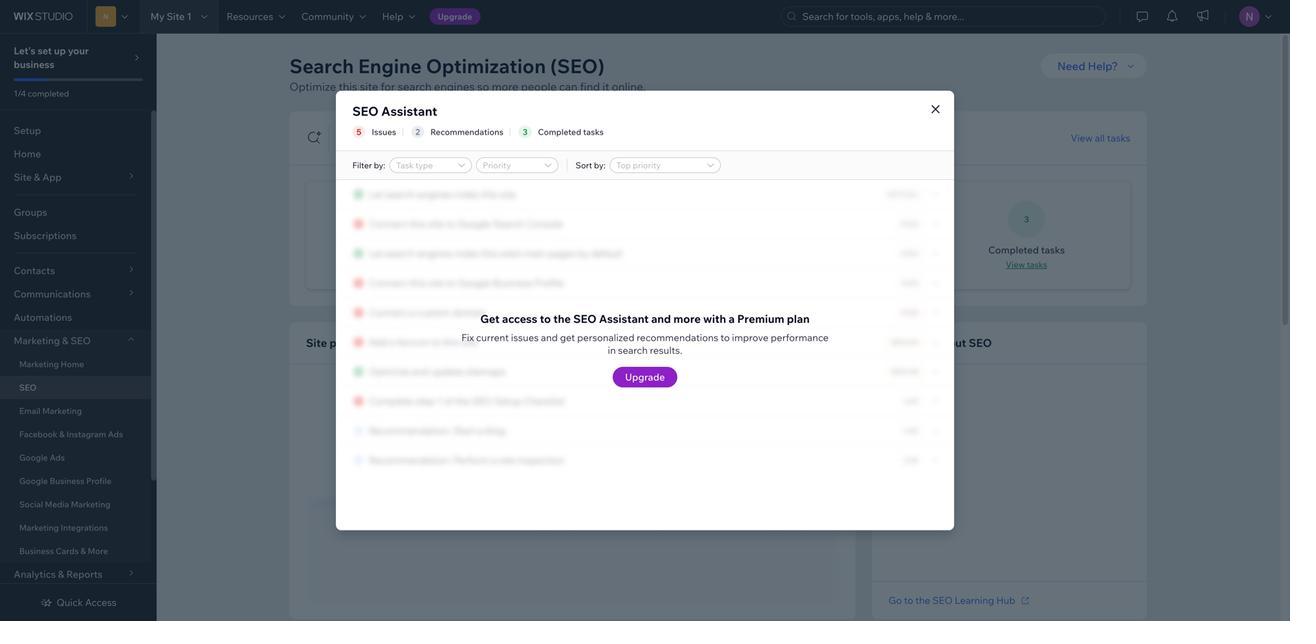 Task type: locate. For each thing, give the bounding box(es) containing it.
current inside get access to the seo assistant and more with a premium plan fix current issues and get personalized recommendations to improve performance in search results.
[[476, 331, 509, 343]]

google up domain
[[458, 277, 491, 289]]

cards
[[56, 546, 79, 556]]

marketing down automations
[[14, 335, 60, 347]]

it
[[602, 80, 609, 93]]

3 high from the top
[[902, 280, 919, 286]]

issues inside issues view tasks
[[604, 244, 632, 256]]

recommendations down with
[[637, 331, 718, 343]]

seo
[[352, 103, 379, 119], [338, 125, 361, 139], [359, 240, 379, 252], [573, 312, 597, 326], [71, 335, 91, 347], [969, 336, 992, 350], [19, 382, 37, 393], [472, 395, 492, 407], [932, 594, 953, 606]]

1 horizontal spatial completed
[[988, 244, 1039, 256]]

1 vertical spatial recommendation:
[[369, 454, 451, 466]]

1 low from the top
[[904, 398, 919, 405]]

2 vertical spatial engines
[[417, 247, 453, 259]]

0 vertical spatial engines
[[434, 80, 475, 93]]

0 vertical spatial upgrade button
[[430, 8, 481, 25]]

1 high from the top
[[902, 221, 919, 227]]

sort
[[576, 160, 592, 170]]

1 for step
[[437, 395, 442, 407]]

results.
[[744, 140, 777, 152], [650, 344, 682, 356]]

up
[[54, 45, 66, 57]]

0 vertical spatial results.
[[744, 140, 777, 152]]

ads
[[108, 429, 123, 439], [50, 452, 65, 463]]

site right my on the left top of the page
[[167, 10, 185, 22]]

& down automations link
[[62, 335, 68, 347]]

to down let search engines index this site
[[446, 218, 456, 230]]

seo up start setup button
[[359, 240, 379, 252]]

1 vertical spatial &
[[59, 429, 65, 439]]

0 vertical spatial current
[[352, 140, 385, 152]]

1 horizontal spatial search
[[493, 218, 524, 230]]

connect up add
[[369, 306, 407, 318]]

0 vertical spatial the
[[553, 312, 571, 326]]

index up connect this site to google search console
[[455, 188, 479, 200]]

upgrade for upgrade 'button' to the bottom
[[625, 371, 665, 383]]

1 horizontal spatial improve
[[732, 331, 769, 343]]

recommendation: down recommendation: start a blog
[[369, 454, 451, 466]]

0 horizontal spatial checklist
[[411, 240, 453, 252]]

by:
[[374, 160, 385, 170], [594, 160, 606, 170]]

1 horizontal spatial 3
[[1024, 214, 1029, 224]]

recommendation: start a blog
[[369, 425, 505, 437]]

1 right my on the left top of the page
[[187, 10, 192, 22]]

social
[[19, 499, 43, 509]]

by: right filter
[[374, 160, 385, 170]]

1 horizontal spatial recommendations
[[637, 331, 718, 343]]

0 vertical spatial home
[[14, 148, 41, 160]]

marketing inside popup button
[[14, 335, 60, 347]]

1 horizontal spatial issues
[[604, 244, 632, 256]]

1 recommendation: from the top
[[369, 425, 451, 437]]

0 vertical spatial issues
[[372, 127, 396, 137]]

seo inside seo assistant fix current issues and follow recommendations to improve this site's performance in search results. learn more
[[338, 125, 361, 139]]

1/4
[[14, 88, 26, 99]]

this
[[339, 80, 357, 93], [599, 140, 616, 152], [481, 188, 498, 200], [409, 218, 426, 230], [481, 247, 498, 259], [409, 277, 426, 289], [443, 336, 459, 348]]

0 horizontal spatial 1
[[187, 10, 192, 22]]

marketing for integrations
[[19, 522, 59, 533]]

complete
[[369, 395, 413, 407]]

view inside issues view tasks
[[597, 259, 616, 270]]

social media marketing link
[[0, 493, 151, 516]]

a right the "perform"
[[492, 454, 497, 466]]

learn inside heading
[[889, 336, 918, 350]]

this up update
[[443, 336, 459, 348]]

search down community
[[290, 54, 354, 78]]

fix
[[338, 140, 350, 152], [461, 331, 474, 343]]

assistant down seo assistant on the left
[[363, 125, 413, 139]]

0 horizontal spatial results.
[[650, 344, 682, 356]]

1 vertical spatial recommendations
[[637, 331, 718, 343]]

connect
[[369, 218, 407, 230], [369, 277, 407, 289], [369, 306, 407, 318]]

recommendations down recommendations
[[465, 140, 547, 152]]

2 vertical spatial the
[[915, 594, 930, 606]]

completed inside completed tasks view tasks
[[988, 244, 1039, 256]]

1 horizontal spatial checklist
[[524, 395, 565, 407]]

3 up completed tasks view tasks on the top
[[1024, 214, 1029, 224]]

a
[[409, 306, 415, 318], [729, 312, 735, 326], [390, 336, 395, 348], [478, 425, 483, 437], [492, 454, 497, 466]]

None field
[[394, 158, 444, 172], [481, 158, 530, 172], [614, 158, 705, 172], [394, 158, 444, 172], [481, 158, 530, 172], [614, 158, 705, 172]]

&
[[62, 335, 68, 347], [59, 429, 65, 439], [80, 546, 86, 556]]

complete step 1 of the seo setup checklist
[[369, 395, 565, 407]]

performance inside get access to the seo assistant and more with a premium plan fix current issues and get personalized recommendations to improve performance in search results.
[[771, 331, 829, 343]]

add
[[369, 336, 388, 348]]

upgrade down get access to the seo assistant and more with a premium plan fix current issues and get personalized recommendations to improve performance in search results.
[[625, 371, 665, 383]]

business up social media marketing
[[50, 476, 84, 486]]

0 horizontal spatial profile
[[86, 476, 111, 486]]

3 view tasks button from the left
[[1006, 258, 1047, 271]]

performance inside the site performance on google heading
[[330, 336, 398, 350]]

all inside button
[[1095, 132, 1105, 144]]

to inside seo assistant fix current issues and follow recommendations to improve this site's performance in search results. learn more
[[549, 140, 558, 152]]

and left update
[[412, 365, 429, 377]]

0 vertical spatial connect
[[369, 218, 407, 230]]

0 horizontal spatial performance
[[330, 336, 398, 350]]

1 horizontal spatial current
[[476, 331, 509, 343]]

2 horizontal spatial more
[[806, 140, 830, 152]]

learn all about seo
[[889, 336, 992, 350]]

by
[[578, 247, 589, 259]]

0 vertical spatial let
[[369, 188, 383, 200]]

checklist up inspection
[[524, 395, 565, 407]]

1 horizontal spatial ads
[[108, 429, 123, 439]]

marketing down marketing & seo
[[19, 359, 59, 369]]

site left for
[[360, 80, 378, 93]]

2 vertical spatial business
[[19, 546, 54, 556]]

my
[[150, 10, 165, 22]]

seo down automations link
[[71, 335, 91, 347]]

this left for
[[339, 80, 357, 93]]

optimize inside search engine optimization (seo) optimize this site for search engines so more people can find it online.
[[290, 80, 336, 93]]

1 vertical spatial site
[[306, 336, 327, 350]]

2 vertical spatial connect
[[369, 306, 407, 318]]

n
[[103, 12, 108, 21]]

home inside home link
[[14, 148, 41, 160]]

personalized
[[577, 331, 635, 343]]

1 horizontal spatial all
[[1095, 132, 1105, 144]]

marketing
[[14, 335, 60, 347], [19, 359, 59, 369], [42, 406, 82, 416], [71, 499, 110, 509], [19, 522, 59, 533]]

profile down pages
[[535, 277, 564, 289]]

step
[[415, 395, 435, 407]]

ads right instagram
[[108, 429, 123, 439]]

recommendations
[[465, 140, 547, 152], [637, 331, 718, 343]]

improve inside seo assistant fix current issues and follow recommendations to improve this site's performance in search results. learn more
[[561, 140, 597, 152]]

issues down seo assistant on the left
[[372, 127, 396, 137]]

engines up connect this site to google search console
[[417, 188, 453, 200]]

2 low from the top
[[904, 427, 919, 434]]

all
[[1095, 132, 1105, 144], [921, 336, 933, 350]]

for
[[381, 80, 395, 93]]

business inside google business profile link
[[50, 476, 84, 486]]

2 index from the top
[[455, 247, 479, 259]]

domain
[[452, 306, 486, 318]]

to down the completed tasks at the top left of page
[[549, 140, 558, 152]]

the right of
[[455, 395, 470, 407]]

perform
[[453, 454, 490, 466]]

0 vertical spatial &
[[62, 335, 68, 347]]

the right go
[[915, 594, 930, 606]]

home down setup link
[[14, 148, 41, 160]]

a right with
[[729, 312, 735, 326]]

completed for completed tasks
[[538, 127, 581, 137]]

all inside heading
[[921, 336, 933, 350]]

2 medium from the top
[[891, 368, 919, 375]]

0 vertical spatial start
[[383, 261, 403, 272]]

1 vertical spatial business
[[50, 476, 84, 486]]

business left cards
[[19, 546, 54, 556]]

profile down google ads "link"
[[86, 476, 111, 486]]

index up connect this site to google business profile
[[455, 247, 479, 259]]

seo up 5 at top left
[[352, 103, 379, 119]]

update
[[431, 365, 463, 377]]

1 vertical spatial results.
[[650, 344, 682, 356]]

tasks inside issues view tasks
[[618, 259, 639, 270]]

assistant for seo assistant
[[381, 103, 437, 119]]

optimization
[[426, 54, 546, 78]]

0 horizontal spatial upgrade
[[438, 11, 472, 22]]

1 horizontal spatial upgrade
[[625, 371, 665, 383]]

seo down sitemaps
[[472, 395, 492, 407]]

2 recommendation: from the top
[[369, 454, 451, 466]]

the inside get access to the seo assistant and more with a premium plan fix current issues and get personalized recommendations to improve performance in search results.
[[553, 312, 571, 326]]

google up social
[[19, 476, 48, 486]]

1 horizontal spatial learn
[[889, 336, 918, 350]]

issues right by on the left top of page
[[604, 244, 632, 256]]

business down let search engines index this site's main pages by default
[[493, 277, 533, 289]]

1 index from the top
[[455, 188, 479, 200]]

completed tasks view tasks
[[988, 244, 1065, 270]]

site performance on google heading
[[306, 335, 454, 351]]

google
[[458, 218, 491, 230], [458, 277, 491, 289], [416, 336, 454, 350], [19, 452, 48, 463], [19, 476, 48, 486]]

view tasks button for issues
[[597, 258, 639, 271]]

medium left about
[[891, 339, 919, 346]]

more inside search engine optimization (seo) optimize this site for search engines so more people can find it online.
[[492, 80, 518, 93]]

start
[[383, 261, 403, 272], [453, 425, 476, 437]]

2 horizontal spatial view tasks button
[[1006, 258, 1047, 271]]

0 vertical spatial more
[[492, 80, 518, 93]]

google down facebook
[[19, 452, 48, 463]]

2 let from the top
[[369, 247, 383, 259]]

seo up get
[[573, 312, 597, 326]]

get
[[480, 312, 500, 326]]

search up let search engines index this site's main pages by default
[[493, 218, 524, 230]]

Search for tools, apps, help & more... field
[[798, 7, 1101, 26]]

connect up seo setup checklist
[[369, 218, 407, 230]]

tasks inside button
[[1107, 132, 1130, 144]]

1 vertical spatial start
[[453, 425, 476, 437]]

search inside search engine optimization (seo) optimize this site for search engines so more people can find it online.
[[290, 54, 354, 78]]

1 horizontal spatial performance
[[642, 140, 700, 152]]

this up 'sort by:'
[[599, 140, 616, 152]]

1 vertical spatial fix
[[461, 331, 474, 343]]

1 by: from the left
[[374, 160, 385, 170]]

google right on
[[416, 336, 454, 350]]

media
[[45, 499, 69, 509]]

start down seo setup checklist
[[383, 261, 403, 272]]

and left get
[[541, 331, 558, 343]]

0 vertical spatial assistant
[[381, 103, 437, 119]]

view tasks button
[[597, 258, 639, 271], [802, 258, 843, 271], [1006, 258, 1047, 271]]

marketing for &
[[14, 335, 60, 347]]

medium down learn all about seo
[[891, 368, 919, 375]]

add a favicon to this site
[[369, 336, 478, 348]]

marketing up integrations on the bottom of page
[[71, 499, 110, 509]]

setup inside sidebar element
[[14, 124, 41, 136]]

recommendation: for recommendation: perform a site inspection
[[369, 454, 451, 466]]

1 vertical spatial medium
[[891, 368, 919, 375]]

business inside business cards & more link
[[19, 546, 54, 556]]

engines up start setup
[[417, 247, 453, 259]]

1 vertical spatial issues
[[511, 331, 539, 343]]

and down 2
[[417, 140, 434, 152]]

can
[[559, 80, 578, 93]]

upgrade button right the help button on the top of the page
[[430, 8, 481, 25]]

1 let from the top
[[369, 188, 383, 200]]

marketing up facebook & instagram ads on the bottom left of page
[[42, 406, 82, 416]]

this up connect this site to google search console
[[481, 188, 498, 200]]

site's down the online.
[[618, 140, 640, 152]]

0 horizontal spatial by:
[[374, 160, 385, 170]]

setup down seo setup checklist
[[405, 261, 429, 272]]

0 vertical spatial ads
[[108, 429, 123, 439]]

1 horizontal spatial 1
[[437, 395, 442, 407]]

more
[[88, 546, 108, 556]]

email marketing link
[[0, 399, 151, 422]]

tasks
[[583, 127, 604, 137], [1107, 132, 1130, 144], [1041, 244, 1065, 256], [618, 259, 639, 270], [823, 259, 843, 270], [1027, 259, 1047, 270]]

0 vertical spatial fix
[[338, 140, 350, 152]]

google ads
[[19, 452, 65, 463]]

upgrade right the help button on the top of the page
[[438, 11, 472, 22]]

seo right about
[[969, 336, 992, 350]]

to right go
[[904, 594, 913, 606]]

checklist
[[411, 240, 453, 252], [524, 395, 565, 407]]

1 left of
[[437, 395, 442, 407]]

let's set up your business
[[14, 45, 89, 70]]

0 vertical spatial recommendations
[[465, 140, 547, 152]]

0 vertical spatial site
[[167, 10, 185, 22]]

0 horizontal spatial more
[[492, 80, 518, 93]]

seo up filter
[[338, 125, 361, 139]]

plan
[[787, 312, 810, 326]]

site's
[[618, 140, 640, 152], [500, 247, 522, 259]]

facebook & instagram ads link
[[0, 422, 151, 446]]

1 vertical spatial engines
[[417, 188, 453, 200]]

this inside search engine optimization (seo) optimize this site for search engines so more people can find it online.
[[339, 80, 357, 93]]

1 horizontal spatial fix
[[461, 331, 474, 343]]

by: right "sort"
[[594, 160, 606, 170]]

seo setup checklist
[[359, 240, 453, 252]]

0 vertical spatial medium
[[891, 339, 919, 346]]

0 vertical spatial optimize
[[290, 80, 336, 93]]

2 horizontal spatial performance
[[771, 331, 829, 343]]

0 vertical spatial checklist
[[411, 240, 453, 252]]

issues down seo assistant on the left
[[387, 140, 415, 152]]

issues
[[372, 127, 396, 137], [604, 244, 632, 256]]

1 medium from the top
[[891, 339, 919, 346]]

go
[[889, 594, 902, 606]]

2 vertical spatial low
[[904, 457, 919, 464]]

search
[[290, 54, 354, 78], [493, 218, 524, 230]]

0 horizontal spatial start
[[383, 261, 403, 272]]

0 horizontal spatial issues
[[372, 127, 396, 137]]

view all tasks
[[1071, 132, 1130, 144]]

0 horizontal spatial site's
[[500, 247, 522, 259]]

3 left the completed tasks at the top left of page
[[523, 127, 528, 137]]

marketing & seo
[[14, 335, 91, 347]]

0 vertical spatial site's
[[618, 140, 640, 152]]

improve down the completed tasks at the top left of page
[[561, 140, 597, 152]]

0 horizontal spatial optimize
[[290, 80, 336, 93]]

access
[[502, 312, 537, 326]]

site inside search engine optimization (seo) optimize this site for search engines so more people can find it online.
[[360, 80, 378, 93]]

ads up google business profile
[[50, 452, 65, 463]]

site
[[167, 10, 185, 22], [306, 336, 327, 350]]

low for the
[[904, 398, 919, 405]]

setup down 1/4
[[14, 124, 41, 136]]

2 connect from the top
[[369, 277, 407, 289]]

seo assistant
[[352, 103, 437, 119]]

home down marketing & seo popup button
[[61, 359, 84, 369]]

1 horizontal spatial site's
[[618, 140, 640, 152]]

learn inside seo assistant fix current issues and follow recommendations to improve this site's performance in search results. learn more
[[779, 140, 804, 152]]

0 vertical spatial issues
[[387, 140, 415, 152]]

view inside completed tasks view tasks
[[1006, 259, 1025, 270]]

home
[[14, 148, 41, 160], [61, 359, 84, 369]]

0 horizontal spatial 3
[[523, 127, 528, 137]]

0 horizontal spatial view tasks button
[[597, 258, 639, 271]]

groups
[[14, 206, 47, 218]]

improve down premium
[[732, 331, 769, 343]]

recommendations inside get access to the seo assistant and more with a premium plan fix current issues and get personalized recommendations to improve performance in search results.
[[637, 331, 718, 343]]

1 vertical spatial assistant
[[363, 125, 413, 139]]

1 vertical spatial improve
[[732, 331, 769, 343]]

0 horizontal spatial site
[[167, 10, 185, 22]]

& left more
[[80, 546, 86, 556]]

index
[[455, 188, 479, 200], [455, 247, 479, 259]]

1
[[187, 10, 192, 22], [437, 395, 442, 407]]

assistant up the personalized
[[599, 312, 649, 326]]

1 vertical spatial upgrade
[[625, 371, 665, 383]]

completed tasks
[[538, 127, 604, 137]]

a left blog
[[478, 425, 483, 437]]

issues inside seo assistant fix current issues and follow recommendations to improve this site's performance in search results. learn more
[[387, 140, 415, 152]]

marketing down social
[[19, 522, 59, 533]]

low
[[904, 398, 919, 405], [904, 427, 919, 434], [904, 457, 919, 464]]

google up let search engines index this site's main pages by default
[[458, 218, 491, 230]]

2 high from the top
[[902, 250, 919, 257]]

0 horizontal spatial the
[[455, 395, 470, 407]]

assistant
[[381, 103, 437, 119], [363, 125, 413, 139], [599, 312, 649, 326]]

0 horizontal spatial issues
[[387, 140, 415, 152]]

0 horizontal spatial all
[[921, 336, 933, 350]]

1 connect from the top
[[369, 218, 407, 230]]

improve inside get access to the seo assistant and more with a premium plan fix current issues and get personalized recommendations to improve performance in search results.
[[732, 331, 769, 343]]

site down blog
[[499, 454, 515, 466]]

issues down access on the bottom left of page
[[511, 331, 539, 343]]

medium for add a favicon to this site
[[891, 339, 919, 346]]

0 vertical spatial index
[[455, 188, 479, 200]]

1 vertical spatial all
[[921, 336, 933, 350]]

quick access button
[[40, 596, 117, 609]]

4 high from the top
[[902, 309, 919, 316]]

high for profile
[[902, 280, 919, 286]]

recommendation: down "step" at the bottom left
[[369, 425, 451, 437]]

1 horizontal spatial results.
[[744, 140, 777, 152]]

1 vertical spatial current
[[476, 331, 509, 343]]

people
[[521, 80, 557, 93]]

current down get
[[476, 331, 509, 343]]

by: for filter by:
[[374, 160, 385, 170]]

seo up email
[[19, 382, 37, 393]]

1 vertical spatial ads
[[50, 452, 65, 463]]

0 vertical spatial all
[[1095, 132, 1105, 144]]

the
[[553, 312, 571, 326], [455, 395, 470, 407], [915, 594, 930, 606]]

1 horizontal spatial the
[[553, 312, 571, 326]]

& inside popup button
[[62, 335, 68, 347]]

let for let search engines index this site
[[369, 188, 383, 200]]

1 view tasks button from the left
[[597, 258, 639, 271]]

3 connect from the top
[[369, 306, 407, 318]]

with
[[703, 312, 726, 326]]

& right facebook
[[59, 429, 65, 439]]

2 by: from the left
[[594, 160, 606, 170]]

0 vertical spatial 3
[[523, 127, 528, 137]]

seo inside "link"
[[19, 382, 37, 393]]

so
[[477, 80, 489, 93]]

upgrade for the leftmost upgrade 'button'
[[438, 11, 472, 22]]

1 vertical spatial home
[[61, 359, 84, 369]]

assistant inside seo assistant fix current issues and follow recommendations to improve this site's performance in search results. learn more
[[363, 125, 413, 139]]

3 low from the top
[[904, 457, 919, 464]]

1 vertical spatial connect
[[369, 277, 407, 289]]

connect down start setup
[[369, 277, 407, 289]]

0 vertical spatial improve
[[561, 140, 597, 152]]

0 vertical spatial completed
[[538, 127, 581, 137]]

1 horizontal spatial start
[[453, 425, 476, 437]]

in
[[702, 140, 710, 152], [608, 344, 616, 356]]

by: for sort by:
[[594, 160, 606, 170]]

this down start setup
[[409, 277, 426, 289]]

search inside search engine optimization (seo) optimize this site for search engines so more people can find it online.
[[398, 80, 432, 93]]

1 horizontal spatial issues
[[511, 331, 539, 343]]

the up get
[[553, 312, 571, 326]]

sitemaps
[[465, 365, 506, 377]]

start inside button
[[383, 261, 403, 272]]

completed
[[28, 88, 69, 99]]

marketing integrations
[[19, 522, 108, 533]]

social media marketing
[[19, 499, 110, 509]]

setup up blog
[[494, 395, 521, 407]]



Task type: vqa. For each thing, say whether or not it's contained in the screenshot.


Task type: describe. For each thing, give the bounding box(es) containing it.
a inside get access to the seo assistant and more with a premium plan fix current issues and get personalized recommendations to improve performance in search results.
[[729, 312, 735, 326]]

marketing home
[[19, 359, 84, 369]]

2 horizontal spatial the
[[915, 594, 930, 606]]

0 vertical spatial profile
[[535, 277, 564, 289]]

sidebar element
[[0, 33, 157, 621]]

view tasks button for completed
[[1006, 258, 1047, 271]]

this up connect this site to google business profile
[[481, 247, 498, 259]]

filter by:
[[352, 160, 385, 170]]

automations
[[14, 311, 72, 323]]

home inside marketing home link
[[61, 359, 84, 369]]

1 vertical spatial 3
[[1024, 214, 1029, 224]]

custom
[[417, 306, 450, 318]]

recommendation: perform a site inspection
[[369, 454, 564, 466]]

start setup
[[383, 261, 429, 272]]

get access to the seo assistant and more with a premium plan fix current issues and get personalized recommendations to improve performance in search results.
[[461, 312, 829, 356]]

index for site
[[455, 188, 479, 200]]

fix inside get access to the seo assistant and more with a premium plan fix current issues and get personalized recommendations to improve performance in search results.
[[461, 331, 474, 343]]

site up connect this site to google search console
[[500, 188, 516, 200]]

more inside get access to the seo assistant and more with a premium plan fix current issues and get personalized recommendations to improve performance in search results.
[[673, 312, 701, 326]]

setup inside button
[[405, 261, 429, 272]]

current inside seo assistant fix current issues and follow recommendations to improve this site's performance in search results. learn more
[[352, 140, 385, 152]]

site inside heading
[[306, 336, 327, 350]]

ads inside google ads "link"
[[50, 452, 65, 463]]

1/4 completed
[[14, 88, 69, 99]]

to right access on the bottom left of page
[[540, 312, 551, 326]]

on
[[400, 336, 413, 350]]

engines inside search engine optimization (seo) optimize this site for search engines so more people can find it online.
[[434, 80, 475, 93]]

view inside view all tasks button
[[1071, 132, 1093, 144]]

(seo)
[[550, 54, 605, 78]]

0 vertical spatial business
[[493, 277, 533, 289]]

google ads link
[[0, 446, 151, 469]]

find
[[580, 80, 600, 93]]

connect for connect a custom domain
[[369, 306, 407, 318]]

ads inside facebook & instagram ads link
[[108, 429, 123, 439]]

pages
[[548, 247, 576, 259]]

this up seo setup checklist
[[409, 218, 426, 230]]

email marketing
[[19, 406, 82, 416]]

marketing home link
[[0, 352, 151, 376]]

high for main
[[902, 250, 919, 257]]

in inside seo assistant fix current issues and follow recommendations to improve this site's performance in search results. learn more
[[702, 140, 710, 152]]

index for site's
[[455, 247, 479, 259]]

2 vertical spatial &
[[80, 546, 86, 556]]

let search engines index this site
[[369, 188, 516, 200]]

connect a custom domain
[[369, 306, 486, 318]]

subscriptions
[[14, 229, 77, 241]]

1 vertical spatial upgrade button
[[613, 367, 677, 387]]

2 view tasks button from the left
[[802, 258, 843, 271]]

in inside get access to the seo assistant and more with a premium plan fix current issues and get personalized recommendations to improve performance in search results.
[[608, 344, 616, 356]]

google inside heading
[[416, 336, 454, 350]]

favicon
[[397, 336, 429, 348]]

blog
[[485, 425, 505, 437]]

setup link
[[0, 119, 151, 142]]

a right add
[[390, 336, 395, 348]]

start setup button
[[375, 258, 437, 275]]

marketing inside "link"
[[71, 499, 110, 509]]

view all tasks button
[[1071, 132, 1130, 144]]

facebook & instagram ads
[[19, 429, 123, 439]]

search engine optimization (seo) optimize this site for search engines so more people can find it online.
[[290, 54, 646, 93]]

seo inside get access to the seo assistant and more with a premium plan fix current issues and get personalized recommendations to improve performance in search results.
[[573, 312, 597, 326]]

issues for issues view tasks
[[604, 244, 632, 256]]

marketing for home
[[19, 359, 59, 369]]

site down domain
[[462, 336, 478, 348]]

my site 1
[[150, 10, 192, 22]]

1 for site
[[187, 10, 192, 22]]

engines for site
[[417, 188, 453, 200]]

connect this site to google business profile
[[369, 277, 564, 289]]

follow
[[436, 140, 463, 152]]

0 horizontal spatial upgrade button
[[430, 8, 481, 25]]

filter
[[352, 160, 372, 170]]

engines for site's
[[417, 247, 453, 259]]

set
[[38, 45, 52, 57]]

assistant for seo assistant fix current issues and follow recommendations to improve this site's performance in search results. learn more
[[363, 125, 413, 139]]

high for console
[[902, 221, 919, 227]]

email
[[19, 406, 40, 416]]

google inside "link"
[[19, 452, 48, 463]]

0%
[[400, 210, 412, 220]]

inspection
[[517, 454, 564, 466]]

of
[[444, 395, 453, 407]]

view tasks
[[802, 259, 843, 270]]

& for seo
[[62, 335, 68, 347]]

recommendations inside seo assistant fix current issues and follow recommendations to improve this site's performance in search results. learn more
[[465, 140, 547, 152]]

more inside seo assistant fix current issues and follow recommendations to improve this site's performance in search results. learn more
[[806, 140, 830, 152]]

site's inside seo assistant fix current issues and follow recommendations to improve this site's performance in search results. learn more
[[618, 140, 640, 152]]

groups link
[[0, 201, 151, 224]]

site performance on google
[[306, 336, 454, 350]]

recommendation: for recommendation: start a blog
[[369, 425, 451, 437]]

automations link
[[0, 306, 151, 329]]

instagram
[[67, 429, 106, 439]]

go to the seo learning hub
[[889, 594, 1015, 606]]

to down with
[[721, 331, 730, 343]]

to up custom
[[446, 277, 456, 289]]

online.
[[612, 80, 646, 93]]

resources
[[227, 10, 273, 22]]

business cards & more link
[[0, 539, 151, 563]]

results. inside seo assistant fix current issues and follow recommendations to improve this site's performance in search results. learn more
[[744, 140, 777, 152]]

hub
[[996, 594, 1015, 606]]

setup up start setup button
[[381, 240, 409, 252]]

learn all about seo heading
[[889, 335, 992, 351]]

2
[[415, 127, 420, 137]]

learn more link
[[779, 140, 830, 153]]

console
[[526, 218, 563, 230]]

results. inside get access to the seo assistant and more with a premium plan fix current issues and get personalized recommendations to improve performance in search results.
[[650, 344, 682, 356]]

quick access
[[57, 596, 117, 608]]

completed for completed tasks view tasks
[[988, 244, 1039, 256]]

this inside seo assistant fix current issues and follow recommendations to improve this site's performance in search results. learn more
[[599, 140, 616, 152]]

connect for connect this site to google business profile
[[369, 277, 407, 289]]

help
[[382, 10, 403, 22]]

performance inside seo assistant fix current issues and follow recommendations to improve this site's performance in search results. learn more
[[642, 140, 700, 152]]

business
[[14, 58, 54, 70]]

subscriptions link
[[0, 224, 151, 247]]

issues inside get access to the seo assistant and more with a premium plan fix current issues and get personalized recommendations to improve performance in search results.
[[511, 331, 539, 343]]

main
[[524, 247, 546, 259]]

and inside seo assistant fix current issues and follow recommendations to improve this site's performance in search results. learn more
[[417, 140, 434, 152]]

all for tasks
[[1095, 132, 1105, 144]]

seo link
[[0, 376, 151, 399]]

quick
[[57, 596, 83, 608]]

all for about
[[921, 336, 933, 350]]

about
[[935, 336, 966, 350]]

site down let search engines index this site
[[428, 218, 444, 230]]

assistant inside get access to the seo assistant and more with a premium plan fix current issues and get personalized recommendations to improve performance in search results.
[[599, 312, 649, 326]]

issues for issues
[[372, 127, 396, 137]]

1 vertical spatial checklist
[[524, 395, 565, 407]]

seo assistant fix current issues and follow recommendations to improve this site's performance in search results. learn more
[[338, 125, 830, 152]]

business cards & more
[[19, 546, 108, 556]]

& for instagram
[[59, 429, 65, 439]]

home link
[[0, 142, 151, 166]]

your
[[68, 45, 89, 57]]

to right favicon
[[432, 336, 441, 348]]

connect for connect this site to google search console
[[369, 218, 407, 230]]

facebook
[[19, 429, 57, 439]]

1 vertical spatial search
[[493, 218, 524, 230]]

fix inside seo assistant fix current issues and follow recommendations to improve this site's performance in search results. learn more
[[338, 140, 350, 152]]

a left custom
[[409, 306, 415, 318]]

site up custom
[[428, 277, 444, 289]]

let for let search engines index this site's main pages by default
[[369, 247, 383, 259]]

learning
[[955, 594, 994, 606]]

and left with
[[651, 312, 671, 326]]

medium for optimize and update sitemaps
[[891, 368, 919, 375]]

critical
[[888, 191, 919, 198]]

seo inside popup button
[[71, 335, 91, 347]]

low for inspection
[[904, 457, 919, 464]]

seo left learning
[[932, 594, 953, 606]]

access
[[85, 596, 117, 608]]

google business profile link
[[0, 469, 151, 493]]

search inside get access to the seo assistant and more with a premium plan fix current issues and get personalized recommendations to improve performance in search results.
[[618, 344, 648, 356]]

google business profile
[[19, 476, 111, 486]]

1 horizontal spatial optimize
[[369, 365, 410, 377]]

search inside seo assistant fix current issues and follow recommendations to improve this site's performance in search results. learn more
[[712, 140, 742, 152]]

default
[[591, 247, 623, 259]]

seo inside heading
[[969, 336, 992, 350]]

1 vertical spatial the
[[455, 395, 470, 407]]

profile inside sidebar element
[[86, 476, 111, 486]]

marketing & seo button
[[0, 329, 151, 352]]

get
[[560, 331, 575, 343]]

integrations
[[61, 522, 108, 533]]

n button
[[87, 0, 140, 33]]



